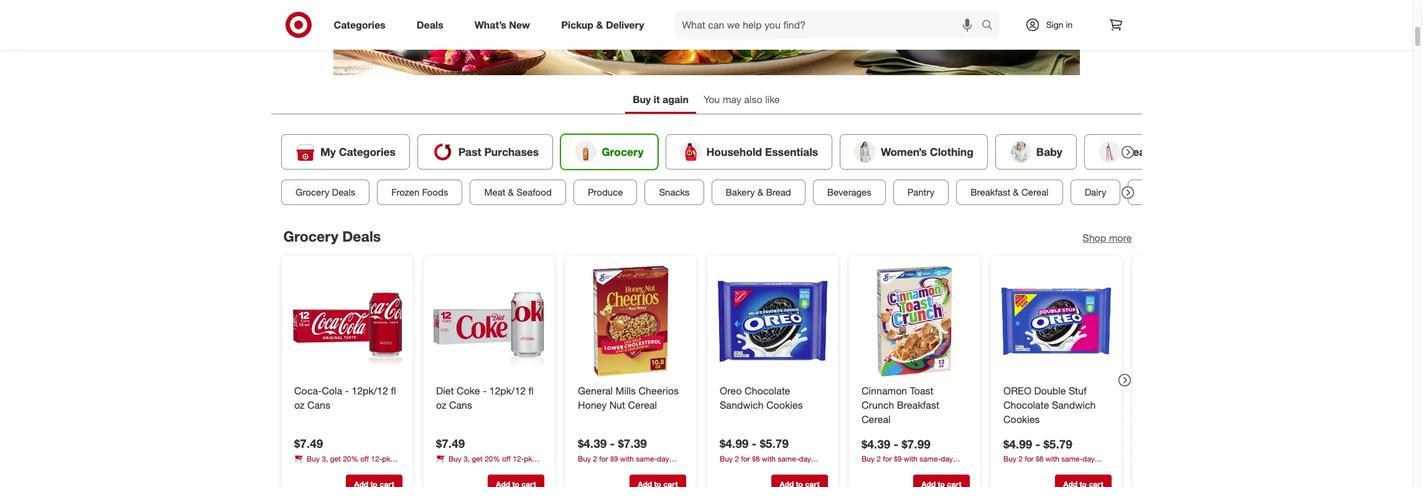 Task type: describe. For each thing, give the bounding box(es) containing it.
buy 3, get 20% off 12-pk soda for coke
[[436, 454, 532, 474]]

off for diet coke - 12pk/12 fl oz cans
[[502, 454, 510, 464]]

grocery inside grocery deals button
[[295, 187, 329, 198]]

cola
[[321, 385, 342, 397]]

mills
[[615, 385, 636, 397]]

$4.39 - $7.39 buy 2 for $9 with same-day order services on select items
[[578, 436, 678, 474]]

$8 for cookies
[[752, 454, 760, 464]]

women's clothing
[[881, 145, 973, 158]]

deals inside button
[[332, 187, 355, 198]]

snacks
[[659, 187, 689, 198]]

same- for oreo double stuf chocolate sandwich cookies
[[1061, 455, 1082, 464]]

pickup & delivery link
[[551, 11, 660, 39]]

2 for oreo chocolate sandwich cookies
[[735, 454, 739, 464]]

coca-cola - 12pk/12 fl oz cans
[[294, 385, 396, 411]]

select for cinnamon toast crunch breakfast cereal
[[922, 465, 942, 475]]

produce
[[588, 187, 623, 198]]

new
[[509, 18, 530, 31]]

day for oreo double stuf chocolate sandwich cookies
[[1082, 455, 1094, 464]]

$5.79 for chocolate
[[1043, 437, 1072, 451]]

order for general mills cheerios honey nut cereal
[[578, 465, 595, 474]]

services for honey
[[597, 465, 625, 474]]

cheerios
[[638, 385, 678, 397]]

$4.39 - $7.99 buy 2 for $9 with same-day order services on select items
[[861, 437, 962, 475]]

beauty button
[[1084, 134, 1176, 170]]

for for general mills cheerios honey nut cereal
[[599, 454, 608, 464]]

breakfast inside cinnamon toast crunch breakfast cereal
[[897, 399, 939, 411]]

cans for coke
[[449, 399, 472, 411]]

beverages
[[827, 187, 871, 198]]

meat
[[484, 187, 505, 198]]

dairy button
[[1070, 180, 1120, 205]]

bakery & bread
[[725, 187, 791, 198]]

baby button
[[995, 134, 1076, 170]]

pickup
[[561, 18, 594, 31]]

items for oreo double stuf chocolate sandwich cookies
[[1085, 465, 1104, 475]]

oreo
[[719, 385, 742, 397]]

with for breakfast
[[903, 455, 917, 464]]

shop
[[1083, 232, 1106, 244]]

12pk/12 for diet coke - 12pk/12 fl oz cans
[[489, 385, 525, 397]]

select for general mills cheerios honey nut cereal
[[638, 465, 658, 474]]

oreo chocolate sandwich cookies link
[[719, 384, 825, 413]]

2 for oreo double stuf chocolate sandwich cookies
[[1018, 455, 1022, 464]]

with for honey
[[620, 454, 634, 464]]

coca-
[[294, 385, 321, 397]]

purchases
[[484, 145, 539, 158]]

grocery inside grocery button
[[601, 145, 643, 158]]

general
[[578, 385, 613, 397]]

deals link
[[406, 11, 459, 39]]

essentials
[[765, 145, 818, 158]]

buy it again
[[633, 93, 689, 106]]

it
[[654, 93, 660, 106]]

$4.39 for $4.39 - $7.39
[[578, 436, 606, 451]]

with for chocolate
[[1045, 455, 1059, 464]]

diet coke - 12pk/12 fl oz cans
[[436, 385, 533, 411]]

cereal inside cinnamon toast crunch breakfast cereal
[[861, 413, 890, 426]]

cereal inside button
[[1021, 187, 1048, 198]]

day for oreo chocolate sandwich cookies
[[799, 454, 811, 464]]

$4.99 for oreo chocolate sandwich cookies
[[719, 436, 748, 451]]

you may also like link
[[696, 88, 787, 114]]

grocery deals inside button
[[295, 187, 355, 198]]

again
[[663, 93, 689, 106]]

$5.79 for cookies
[[760, 436, 788, 451]]

crunch
[[861, 399, 894, 411]]

buy inside the $4.39 - $7.39 buy 2 for $9 with same-day order services on select items
[[578, 454, 591, 464]]

soda for diet coke - 12pk/12 fl oz cans
[[436, 465, 452, 474]]

seafood
[[516, 187, 551, 198]]

household essentials
[[706, 145, 818, 158]]

$4.99 - $5.79 buy 2 for $8 with same-day order services on select items for chocolate
[[1003, 437, 1104, 475]]

what's new
[[474, 18, 530, 31]]

also
[[744, 93, 762, 106]]

what's new link
[[464, 11, 546, 39]]

double
[[1034, 385, 1066, 397]]

search
[[976, 20, 1006, 32]]

women's clothing button
[[840, 134, 987, 170]]

oreo double stuf chocolate sandwich cookies link
[[1003, 384, 1109, 427]]

cans for cola
[[307, 399, 330, 411]]

beverages button
[[813, 180, 885, 205]]

pk for diet coke - 12pk/12 fl oz cans
[[524, 454, 532, 464]]

get for coke
[[472, 454, 482, 464]]

delivery
[[606, 18, 644, 31]]

baby
[[1036, 145, 1062, 158]]

toast
[[910, 385, 933, 397]]

buy 2 for $8 with same-day order services on select items button for chocolate
[[1003, 454, 1111, 475]]

buy 2 for $9 with same-day order services on select items button for $7.39
[[578, 454, 686, 474]]

2 for cinnamon toast crunch breakfast cereal
[[876, 455, 880, 464]]

household essentials button
[[665, 134, 832, 170]]

diet
[[436, 385, 454, 397]]

sandwich inside oreo chocolate sandwich cookies
[[719, 399, 763, 411]]

may
[[723, 93, 741, 106]]

order for oreo chocolate sandwich cookies
[[719, 465, 737, 474]]

cookies inside oreo double stuf chocolate sandwich cookies
[[1003, 413, 1040, 426]]

oz for coca-cola - 12pk/12 fl oz cans
[[294, 399, 304, 411]]

sandwich inside oreo double stuf chocolate sandwich cookies
[[1052, 399, 1095, 411]]

categories link
[[323, 11, 401, 39]]

what's
[[474, 18, 506, 31]]

more
[[1109, 232, 1132, 244]]

$9 for $7.99
[[894, 455, 901, 464]]

past purchases button
[[417, 134, 553, 170]]

like
[[765, 93, 780, 106]]

sign in link
[[1014, 11, 1092, 39]]

my categories
[[320, 145, 395, 158]]

dairy
[[1084, 187, 1106, 198]]

$7.49 for coca-cola - 12pk/12 fl oz cans
[[294, 436, 323, 451]]

grocery button
[[560, 134, 658, 170]]

pantry
[[907, 187, 934, 198]]

clothing
[[930, 145, 973, 158]]

3, for coca-cola - 12pk/12 fl oz cans
[[321, 454, 328, 464]]

breakfast & cereal
[[970, 187, 1048, 198]]

you
[[704, 93, 720, 106]]

coke
[[456, 385, 480, 397]]

buy 3, get 20% off 12-pk soda button for coke
[[436, 454, 544, 474]]

fl for diet coke - 12pk/12 fl oz cans
[[528, 385, 533, 397]]

cereal inside general mills cheerios honey nut cereal
[[628, 399, 657, 411]]

meat & seafood button
[[470, 180, 566, 205]]

off for coca-cola - 12pk/12 fl oz cans
[[360, 454, 369, 464]]

sign in
[[1046, 19, 1073, 30]]

& for pickup
[[596, 18, 603, 31]]

& for meat
[[508, 187, 514, 198]]

oreo
[[1003, 385, 1031, 397]]

items for cinnamon toast crunch breakfast cereal
[[944, 465, 962, 475]]

frozen
[[391, 187, 419, 198]]

oreo chocolate sandwich cookies
[[719, 385, 803, 411]]

buy 3, get 20% off 12-pk soda for cola
[[294, 454, 390, 474]]

services for cookies
[[739, 465, 767, 474]]

grocery deals button
[[281, 180, 369, 205]]

search button
[[976, 11, 1006, 41]]

categories inside 'link'
[[334, 18, 386, 31]]



Task type: locate. For each thing, give the bounding box(es) containing it.
cinnamon
[[861, 385, 907, 397]]

$5.79 down oreo double stuf chocolate sandwich cookies link
[[1043, 437, 1072, 451]]

$8 down oreo chocolate sandwich cookies
[[752, 454, 760, 464]]

$7.49 down 'diet'
[[436, 436, 465, 451]]

with down the $7.39
[[620, 454, 634, 464]]

$5.79 down oreo chocolate sandwich cookies link on the right bottom of the page
[[760, 436, 788, 451]]

fl
[[391, 385, 396, 397], [528, 385, 533, 397]]

2 3, from the left
[[463, 454, 470, 464]]

fl inside coca-cola - 12pk/12 fl oz cans
[[391, 385, 396, 397]]

1 horizontal spatial cans
[[449, 399, 472, 411]]

1 12- from the left
[[371, 454, 382, 464]]

past
[[458, 145, 481, 158]]

3 day from the left
[[940, 455, 953, 464]]

on for honey
[[627, 465, 636, 474]]

4 day from the left
[[1082, 455, 1094, 464]]

0 horizontal spatial breakfast
[[897, 399, 939, 411]]

on for cookies
[[769, 465, 778, 474]]

12pk/12 for coca-cola - 12pk/12 fl oz cans
[[351, 385, 388, 397]]

day for cinnamon toast crunch breakfast cereal
[[940, 455, 953, 464]]

$9
[[610, 454, 618, 464], [894, 455, 901, 464]]

2 buy 2 for $9 with same-day order services on select items button from the left
[[861, 454, 970, 475]]

buy 3, get 20% off 12-pk soda
[[294, 454, 390, 474], [436, 454, 532, 474]]

What can we help you find? suggestions appear below search field
[[675, 11, 984, 39]]

1 same- from the left
[[636, 454, 657, 464]]

with down oreo double stuf chocolate sandwich cookies link
[[1045, 455, 1059, 464]]

soda for coca-cola - 12pk/12 fl oz cans
[[294, 465, 310, 474]]

diet coke - 12pk/12 fl oz cans link
[[436, 384, 542, 413]]

stuf
[[1068, 385, 1086, 397]]

buy it again link
[[625, 88, 696, 114]]

4 with from the left
[[1045, 455, 1059, 464]]

select for oreo double stuf chocolate sandwich cookies
[[1063, 465, 1083, 475]]

sandwich
[[719, 399, 763, 411], [1052, 399, 1095, 411]]

1 horizontal spatial 12pk/12
[[489, 385, 525, 397]]

services inside the $4.39 - $7.39 buy 2 for $9 with same-day order services on select items
[[597, 465, 625, 474]]

produce button
[[573, 180, 637, 205]]

cans inside 'diet coke - 12pk/12 fl oz cans'
[[449, 399, 472, 411]]

1 horizontal spatial soda
[[436, 465, 452, 474]]

2 with from the left
[[762, 454, 775, 464]]

sign
[[1046, 19, 1063, 30]]

12pk/12 right coke
[[489, 385, 525, 397]]

2
[[593, 454, 597, 464], [735, 454, 739, 464], [876, 455, 880, 464], [1018, 455, 1022, 464]]

1 horizontal spatial 12-
[[512, 454, 524, 464]]

services inside $4.39 - $7.99 buy 2 for $9 with same-day order services on select items
[[881, 465, 909, 475]]

0 vertical spatial deals
[[417, 18, 443, 31]]

1 for from the left
[[599, 454, 608, 464]]

same- for general mills cheerios honey nut cereal
[[636, 454, 657, 464]]

2 for general mills cheerios honey nut cereal
[[593, 454, 597, 464]]

2 inside $4.39 - $7.99 buy 2 for $9 with same-day order services on select items
[[876, 455, 880, 464]]

cans down coca-
[[307, 399, 330, 411]]

buy 2 for $8 with same-day order services on select items button for cookies
[[719, 454, 828, 474]]

0 horizontal spatial off
[[360, 454, 369, 464]]

1 horizontal spatial sandwich
[[1052, 399, 1095, 411]]

2 12pk/12 from the left
[[489, 385, 525, 397]]

2 same- from the left
[[778, 454, 799, 464]]

$4.99 - $5.79 buy 2 for $8 with same-day order services on select items for cookies
[[719, 436, 820, 474]]

in
[[1066, 19, 1073, 30]]

2 cans from the left
[[449, 399, 472, 411]]

buy 3, get 20% off 12-pk soda button for cola
[[294, 454, 402, 474]]

1 12pk/12 from the left
[[351, 385, 388, 397]]

0 vertical spatial grocery deals
[[295, 187, 355, 198]]

1 vertical spatial deals
[[332, 187, 355, 198]]

1 cans from the left
[[307, 399, 330, 411]]

2 oz from the left
[[436, 399, 446, 411]]

& down baby button
[[1013, 187, 1019, 198]]

buy 2 for $9 with same-day order services on select items button
[[578, 454, 686, 474], [861, 454, 970, 475]]

2 for from the left
[[741, 454, 750, 464]]

beauty
[[1125, 145, 1162, 158]]

1 buy 2 for $8 with same-day order services on select items button from the left
[[719, 454, 828, 474]]

with down oreo chocolate sandwich cookies link on the right bottom of the page
[[762, 454, 775, 464]]

4 2 from the left
[[1018, 455, 1022, 464]]

1 horizontal spatial $5.79
[[1043, 437, 1072, 451]]

oreo chocolate sandwich cookies image
[[717, 266, 828, 377], [717, 266, 828, 377]]

1 horizontal spatial 3,
[[463, 454, 470, 464]]

- down oreo double stuf chocolate sandwich cookies
[[1035, 437, 1040, 451]]

0 horizontal spatial $7.49
[[294, 436, 323, 451]]

0 horizontal spatial chocolate
[[744, 385, 790, 397]]

breakfast down clothing
[[970, 187, 1010, 198]]

same- for cinnamon toast crunch breakfast cereal
[[919, 455, 940, 464]]

$7.49 down coca-
[[294, 436, 323, 451]]

1 horizontal spatial buy 3, get 20% off 12-pk soda button
[[436, 454, 544, 474]]

order inside $4.39 - $7.99 buy 2 for $9 with same-day order services on select items
[[861, 465, 879, 475]]

- inside $4.39 - $7.99 buy 2 for $9 with same-day order services on select items
[[893, 437, 898, 451]]

$4.99 - $5.79 buy 2 for $8 with same-day order services on select items down oreo double stuf chocolate sandwich cookies link
[[1003, 437, 1104, 475]]

cans down coke
[[449, 399, 472, 411]]

$4.99 down oreo double stuf chocolate sandwich cookies
[[1003, 437, 1032, 451]]

0 vertical spatial categories
[[334, 18, 386, 31]]

0 horizontal spatial $8
[[752, 454, 760, 464]]

sandwich down stuf
[[1052, 399, 1095, 411]]

0 vertical spatial cookies
[[766, 399, 803, 411]]

1 vertical spatial categories
[[339, 145, 395, 158]]

3 for from the left
[[883, 455, 891, 464]]

categories
[[334, 18, 386, 31], [339, 145, 395, 158]]

2 buy 3, get 20% off 12-pk soda button from the left
[[436, 454, 544, 474]]

same- inside $4.39 - $7.99 buy 2 for $9 with same-day order services on select items
[[919, 455, 940, 464]]

- down oreo chocolate sandwich cookies
[[752, 436, 756, 451]]

for inside the $4.39 - $7.39 buy 2 for $9 with same-day order services on select items
[[599, 454, 608, 464]]

1 day from the left
[[657, 454, 669, 464]]

buy
[[633, 93, 651, 106], [306, 454, 319, 464], [448, 454, 461, 464], [578, 454, 591, 464], [719, 454, 732, 464], [861, 455, 874, 464], [1003, 455, 1016, 464]]

1 buy 3, get 20% off 12-pk soda button from the left
[[294, 454, 402, 474]]

$5.79
[[760, 436, 788, 451], [1043, 437, 1072, 451]]

& for bakery
[[757, 187, 763, 198]]

grocery deals down grocery deals button
[[283, 228, 381, 245]]

20%
[[343, 454, 358, 464], [484, 454, 500, 464]]

- inside coca-cola - 12pk/12 fl oz cans
[[345, 385, 349, 397]]

$4.39 inside $4.39 - $7.99 buy 2 for $9 with same-day order services on select items
[[861, 437, 890, 451]]

0 horizontal spatial $4.39
[[578, 436, 606, 451]]

buy 2 for $9 with same-day order services on select items button for $7.99
[[861, 454, 970, 475]]

with inside $4.39 - $7.99 buy 2 for $9 with same-day order services on select items
[[903, 455, 917, 464]]

2 off from the left
[[502, 454, 510, 464]]

2 buy 3, get 20% off 12-pk soda from the left
[[436, 454, 532, 474]]

4 same- from the left
[[1061, 455, 1082, 464]]

day
[[657, 454, 669, 464], [799, 454, 811, 464], [940, 455, 953, 464], [1082, 455, 1094, 464]]

1 get from the left
[[330, 454, 340, 464]]

$4.39 down the crunch on the right bottom
[[861, 437, 890, 451]]

3, for diet coke - 12pk/12 fl oz cans
[[463, 454, 470, 464]]

chocolate
[[744, 385, 790, 397], [1003, 399, 1049, 411]]

oz for diet coke - 12pk/12 fl oz cans
[[436, 399, 446, 411]]

0 horizontal spatial cookies
[[766, 399, 803, 411]]

cinnamon toast crunch breakfast cereal image
[[859, 266, 970, 377], [859, 266, 970, 377]]

- left the $7.39
[[610, 436, 614, 451]]

past purchases
[[458, 145, 539, 158]]

2 day from the left
[[799, 454, 811, 464]]

2 $8 from the left
[[1035, 455, 1043, 464]]

with inside the $4.39 - $7.39 buy 2 for $9 with same-day order services on select items
[[620, 454, 634, 464]]

$7.49 for diet coke - 12pk/12 fl oz cans
[[436, 436, 465, 451]]

0 horizontal spatial soda
[[294, 465, 310, 474]]

0 vertical spatial breakfast
[[970, 187, 1010, 198]]

fl for coca-cola - 12pk/12 fl oz cans
[[391, 385, 396, 397]]

services for breakfast
[[881, 465, 909, 475]]

- for general mills cheerios honey nut cereal
[[610, 436, 614, 451]]

1 vertical spatial breakfast
[[897, 399, 939, 411]]

1 oz from the left
[[294, 399, 304, 411]]

1 fl from the left
[[391, 385, 396, 397]]

& right pickup
[[596, 18, 603, 31]]

shop more
[[1083, 232, 1132, 244]]

12pk/12 inside coca-cola - 12pk/12 fl oz cans
[[351, 385, 388, 397]]

with for cookies
[[762, 454, 775, 464]]

deals down grocery deals button
[[342, 228, 381, 245]]

2 inside the $4.39 - $7.39 buy 2 for $9 with same-day order services on select items
[[593, 454, 597, 464]]

for for oreo chocolate sandwich cookies
[[741, 454, 750, 464]]

1 horizontal spatial get
[[472, 454, 482, 464]]

1 horizontal spatial buy 3, get 20% off 12-pk soda
[[436, 454, 532, 474]]

items for oreo chocolate sandwich cookies
[[802, 465, 820, 474]]

chocolate inside oreo double stuf chocolate sandwich cookies
[[1003, 399, 1049, 411]]

1 with from the left
[[620, 454, 634, 464]]

grocery down my
[[295, 187, 329, 198]]

1 20% from the left
[[343, 454, 358, 464]]

get
[[330, 454, 340, 464], [472, 454, 482, 464]]

- inside the $4.39 - $7.39 buy 2 for $9 with same-day order services on select items
[[610, 436, 614, 451]]

buy inside $4.39 - $7.99 buy 2 for $9 with same-day order services on select items
[[861, 455, 874, 464]]

oz down 'diet'
[[436, 399, 446, 411]]

0 horizontal spatial sandwich
[[719, 399, 763, 411]]

1 soda from the left
[[294, 465, 310, 474]]

1 vertical spatial cereal
[[628, 399, 657, 411]]

- left $7.99 at the bottom right of the page
[[893, 437, 898, 451]]

2 12- from the left
[[512, 454, 524, 464]]

1 vertical spatial chocolate
[[1003, 399, 1049, 411]]

breakfast & cereal button
[[956, 180, 1063, 205]]

grocery down grocery deals button
[[283, 228, 338, 245]]

0 horizontal spatial 12pk/12
[[351, 385, 388, 397]]

20% down diet coke - 12pk/12 fl oz cans link at the bottom left
[[484, 454, 500, 464]]

1 sandwich from the left
[[719, 399, 763, 411]]

2 sandwich from the left
[[1052, 399, 1095, 411]]

3,
[[321, 454, 328, 464], [463, 454, 470, 464]]

1 $8 from the left
[[752, 454, 760, 464]]

bakery
[[725, 187, 755, 198]]

2 pk from the left
[[524, 454, 532, 464]]

bakery & bread button
[[711, 180, 805, 205]]

2 2 from the left
[[735, 454, 739, 464]]

1 3, from the left
[[321, 454, 328, 464]]

on
[[627, 465, 636, 474], [769, 465, 778, 474], [911, 465, 920, 475], [1053, 465, 1061, 475]]

- inside 'diet coke - 12pk/12 fl oz cans'
[[482, 385, 486, 397]]

with down $7.99 at the bottom right of the page
[[903, 455, 917, 464]]

2 $9 from the left
[[894, 455, 901, 464]]

shop more button
[[1083, 231, 1132, 245]]

general mills cheerios honey nut cereal
[[578, 385, 678, 411]]

1 $7.49 from the left
[[294, 436, 323, 451]]

1 2 from the left
[[593, 454, 597, 464]]

3 same- from the left
[[919, 455, 940, 464]]

0 horizontal spatial fl
[[391, 385, 396, 397]]

buy 2 for $8 with same-day order services on select items button
[[719, 454, 828, 474], [1003, 454, 1111, 475]]

day inside the $4.39 - $7.39 buy 2 for $9 with same-day order services on select items
[[657, 454, 669, 464]]

& left bread
[[757, 187, 763, 198]]

chocolate inside oreo chocolate sandwich cookies
[[744, 385, 790, 397]]

grocery deals down my
[[295, 187, 355, 198]]

1 horizontal spatial 20%
[[484, 454, 500, 464]]

0 horizontal spatial pk
[[382, 454, 390, 464]]

nut
[[609, 399, 625, 411]]

oreo double stuf chocolate sandwich cookies
[[1003, 385, 1095, 426]]

pk
[[382, 454, 390, 464], [524, 454, 532, 464]]

my categories button
[[281, 134, 410, 170]]

$7.39
[[618, 436, 647, 451]]

0 horizontal spatial 20%
[[343, 454, 358, 464]]

2 vertical spatial cereal
[[861, 413, 890, 426]]

select for oreo chocolate sandwich cookies
[[780, 465, 800, 474]]

0 horizontal spatial $4.99 - $5.79 buy 2 for $8 with same-day order services on select items
[[719, 436, 820, 474]]

same- for oreo chocolate sandwich cookies
[[778, 454, 799, 464]]

$7.49
[[294, 436, 323, 451], [436, 436, 465, 451]]

breakfast inside button
[[970, 187, 1010, 198]]

2 horizontal spatial cereal
[[1021, 187, 1048, 198]]

snacks button
[[644, 180, 704, 205]]

2 buy 2 for $8 with same-day order services on select items button from the left
[[1003, 454, 1111, 475]]

1 horizontal spatial cookies
[[1003, 413, 1040, 426]]

0 horizontal spatial get
[[330, 454, 340, 464]]

0 horizontal spatial buy 3, get 20% off 12-pk soda button
[[294, 454, 402, 474]]

grocery up produce button
[[601, 145, 643, 158]]

for
[[599, 454, 608, 464], [741, 454, 750, 464], [883, 455, 891, 464], [1024, 455, 1033, 464]]

1 horizontal spatial $8
[[1035, 455, 1043, 464]]

0 horizontal spatial buy 3, get 20% off 12-pk soda
[[294, 454, 390, 474]]

0 horizontal spatial $5.79
[[760, 436, 788, 451]]

1 horizontal spatial $4.39
[[861, 437, 890, 451]]

oreo double stuf chocolate sandwich cookies image
[[1001, 266, 1111, 377], [1001, 266, 1111, 377]]

20% down coca-cola - 12pk/12 fl oz cans link
[[343, 454, 358, 464]]

buy 3, get 20% off 12-pk soda button
[[294, 454, 402, 474], [436, 454, 544, 474]]

3 with from the left
[[903, 455, 917, 464]]

12- for coca-cola - 12pk/12 fl oz cans
[[371, 454, 382, 464]]

for inside $4.39 - $7.99 buy 2 for $9 with same-day order services on select items
[[883, 455, 891, 464]]

- for oreo chocolate sandwich cookies
[[752, 436, 756, 451]]

12pk/12 inside 'diet coke - 12pk/12 fl oz cans'
[[489, 385, 525, 397]]

1 horizontal spatial oz
[[436, 399, 446, 411]]

on inside the $4.39 - $7.39 buy 2 for $9 with same-day order services on select items
[[627, 465, 636, 474]]

$9 inside $4.39 - $7.99 buy 2 for $9 with same-day order services on select items
[[894, 455, 901, 464]]

pickup & delivery
[[561, 18, 644, 31]]

0 vertical spatial cereal
[[1021, 187, 1048, 198]]

order for cinnamon toast crunch breakfast cereal
[[861, 465, 879, 475]]

$4.39 down "honey"
[[578, 436, 606, 451]]

0 horizontal spatial cans
[[307, 399, 330, 411]]

0 vertical spatial grocery
[[601, 145, 643, 158]]

household
[[706, 145, 762, 158]]

- for oreo double stuf chocolate sandwich cookies
[[1035, 437, 1040, 451]]

1 horizontal spatial $7.49
[[436, 436, 465, 451]]

chocolate down oreo
[[1003, 399, 1049, 411]]

honey
[[578, 399, 606, 411]]

$9 inside the $4.39 - $7.39 buy 2 for $9 with same-day order services on select items
[[610, 454, 618, 464]]

cereal down baby button
[[1021, 187, 1048, 198]]

for for cinnamon toast crunch breakfast cereal
[[883, 455, 891, 464]]

cans
[[307, 399, 330, 411], [449, 399, 472, 411]]

1 horizontal spatial $9
[[894, 455, 901, 464]]

pk for coca-cola - 12pk/12 fl oz cans
[[382, 454, 390, 464]]

my
[[320, 145, 336, 158]]

4 for from the left
[[1024, 455, 1033, 464]]

items inside the $4.39 - $7.39 buy 2 for $9 with same-day order services on select items
[[660, 465, 678, 474]]

buy 2 for $9 with same-day order services on select items button down the $7.39
[[578, 454, 686, 474]]

1 horizontal spatial buy 2 for $8 with same-day order services on select items button
[[1003, 454, 1111, 475]]

services for chocolate
[[1023, 465, 1051, 475]]

0 horizontal spatial $4.99
[[719, 436, 748, 451]]

cookies
[[766, 399, 803, 411], [1003, 413, 1040, 426]]

0 horizontal spatial oz
[[294, 399, 304, 411]]

1 vertical spatial grocery deals
[[283, 228, 381, 245]]

breakfast down toast
[[897, 399, 939, 411]]

& for breakfast
[[1013, 187, 1019, 198]]

0 horizontal spatial buy 2 for $9 with same-day order services on select items button
[[578, 454, 686, 474]]

2 vertical spatial deals
[[342, 228, 381, 245]]

cans inside coca-cola - 12pk/12 fl oz cans
[[307, 399, 330, 411]]

items inside $4.39 - $7.99 buy 2 for $9 with same-day order services on select items
[[944, 465, 962, 475]]

2 soda from the left
[[436, 465, 452, 474]]

1 $9 from the left
[[610, 454, 618, 464]]

$8 for chocolate
[[1035, 455, 1043, 464]]

-
[[345, 385, 349, 397], [482, 385, 486, 397], [610, 436, 614, 451], [752, 436, 756, 451], [893, 437, 898, 451], [1035, 437, 1040, 451]]

1 horizontal spatial cereal
[[861, 413, 890, 426]]

deals down my categories button
[[332, 187, 355, 198]]

1 off from the left
[[360, 454, 369, 464]]

oz
[[294, 399, 304, 411], [436, 399, 446, 411]]

cinnamon toast crunch breakfast cereal link
[[861, 384, 967, 427]]

cinnamon toast crunch breakfast cereal
[[861, 385, 939, 426]]

$9 down nut
[[610, 454, 618, 464]]

1 horizontal spatial breakfast
[[970, 187, 1010, 198]]

coca-cola - 12pk/12 fl oz cans image
[[291, 266, 402, 377], [291, 266, 402, 377]]

$4.39 for $4.39 - $7.99
[[861, 437, 890, 451]]

- for cinnamon toast crunch breakfast cereal
[[893, 437, 898, 451]]

day inside $4.39 - $7.99 buy 2 for $9 with same-day order services on select items
[[940, 455, 953, 464]]

same-
[[636, 454, 657, 464], [778, 454, 799, 464], [919, 455, 940, 464], [1061, 455, 1082, 464]]

general mills cheerios honey nut cereal link
[[578, 384, 683, 413]]

0 horizontal spatial cereal
[[628, 399, 657, 411]]

order for oreo double stuf chocolate sandwich cookies
[[1003, 465, 1021, 475]]

grocery
[[601, 145, 643, 158], [295, 187, 329, 198], [283, 228, 338, 245]]

$4.39
[[578, 436, 606, 451], [861, 437, 890, 451]]

$9 for $7.39
[[610, 454, 618, 464]]

get for cola
[[330, 454, 340, 464]]

$8 down oreo double stuf chocolate sandwich cookies
[[1035, 455, 1043, 464]]

order inside the $4.39 - $7.39 buy 2 for $9 with same-day order services on select items
[[578, 465, 595, 474]]

12pk/12 right cola
[[351, 385, 388, 397]]

$4.99 down oreo
[[719, 436, 748, 451]]

- right coke
[[482, 385, 486, 397]]

1 buy 3, get 20% off 12-pk soda from the left
[[294, 454, 390, 474]]

2 fl from the left
[[528, 385, 533, 397]]

breakfast
[[970, 187, 1010, 198], [897, 399, 939, 411]]

coca-cola - 12pk/12 fl oz cans link
[[294, 384, 400, 413]]

get down 'diet coke - 12pk/12 fl oz cans'
[[472, 454, 482, 464]]

cereal down "cheerios"
[[628, 399, 657, 411]]

2 $7.49 from the left
[[436, 436, 465, 451]]

1 horizontal spatial pk
[[524, 454, 532, 464]]

foods
[[422, 187, 448, 198]]

$7.99
[[901, 437, 930, 451]]

general mills cheerios honey nut cereal image
[[575, 266, 686, 377], [575, 266, 686, 377]]

$4.99 for oreo double stuf chocolate sandwich cookies
[[1003, 437, 1032, 451]]

1 horizontal spatial fl
[[528, 385, 533, 397]]

oz down coca-
[[294, 399, 304, 411]]

1 vertical spatial grocery
[[295, 187, 329, 198]]

categories inside button
[[339, 145, 395, 158]]

pantry button
[[893, 180, 949, 205]]

0 horizontal spatial buy 2 for $8 with same-day order services on select items button
[[719, 454, 828, 474]]

for for oreo double stuf chocolate sandwich cookies
[[1024, 455, 1033, 464]]

select inside $4.39 - $7.99 buy 2 for $9 with same-day order services on select items
[[922, 465, 942, 475]]

0 horizontal spatial $9
[[610, 454, 618, 464]]

buy 2 for $9 with same-day order services on select items button down $7.99 at the bottom right of the page
[[861, 454, 970, 475]]

1 vertical spatial cookies
[[1003, 413, 1040, 426]]

get down coca-cola - 12pk/12 fl oz cans
[[330, 454, 340, 464]]

2 20% from the left
[[484, 454, 500, 464]]

grocery deals
[[295, 187, 355, 198], [283, 228, 381, 245]]

1 horizontal spatial $4.99 - $5.79 buy 2 for $8 with same-day order services on select items
[[1003, 437, 1104, 475]]

cereal down the crunch on the right bottom
[[861, 413, 890, 426]]

1 horizontal spatial off
[[502, 454, 510, 464]]

1 horizontal spatial buy 2 for $9 with same-day order services on select items button
[[861, 454, 970, 475]]

2 get from the left
[[472, 454, 482, 464]]

$9 down cinnamon toast crunch breakfast cereal
[[894, 455, 901, 464]]

oz inside 'diet coke - 12pk/12 fl oz cans'
[[436, 399, 446, 411]]

cookies inside oreo chocolate sandwich cookies
[[766, 399, 803, 411]]

dish up for less image
[[333, 0, 1080, 76]]

12- for diet coke - 12pk/12 fl oz cans
[[512, 454, 524, 464]]

1 buy 2 for $9 with same-day order services on select items button from the left
[[578, 454, 686, 474]]

0 vertical spatial chocolate
[[744, 385, 790, 397]]

day for general mills cheerios honey nut cereal
[[657, 454, 669, 464]]

chocolate right oreo
[[744, 385, 790, 397]]

fl inside 'diet coke - 12pk/12 fl oz cans'
[[528, 385, 533, 397]]

oz inside coca-cola - 12pk/12 fl oz cans
[[294, 399, 304, 411]]

0 horizontal spatial 12-
[[371, 454, 382, 464]]

frozen foods button
[[377, 180, 462, 205]]

20% for coke
[[484, 454, 500, 464]]

sandwich down oreo
[[719, 399, 763, 411]]

1 horizontal spatial chocolate
[[1003, 399, 1049, 411]]

3 2 from the left
[[876, 455, 880, 464]]

$4.99 - $5.79 buy 2 for $8 with same-day order services on select items down oreo chocolate sandwich cookies link on the right bottom of the page
[[719, 436, 820, 474]]

1 pk from the left
[[382, 454, 390, 464]]

0 horizontal spatial 3,
[[321, 454, 328, 464]]

& right meat
[[508, 187, 514, 198]]

items for general mills cheerios honey nut cereal
[[660, 465, 678, 474]]

on for breakfast
[[911, 465, 920, 475]]

diet coke - 12pk/12 fl oz cans image
[[433, 266, 544, 377], [433, 266, 544, 377]]

frozen foods
[[391, 187, 448, 198]]

you may also like
[[704, 93, 780, 106]]

$4.39 inside the $4.39 - $7.39 buy 2 for $9 with same-day order services on select items
[[578, 436, 606, 451]]

2 vertical spatial grocery
[[283, 228, 338, 245]]

20% for cola
[[343, 454, 358, 464]]

- right cola
[[345, 385, 349, 397]]

1 horizontal spatial $4.99
[[1003, 437, 1032, 451]]

women's
[[881, 145, 927, 158]]

on inside $4.39 - $7.99 buy 2 for $9 with same-day order services on select items
[[911, 465, 920, 475]]

same- inside the $4.39 - $7.39 buy 2 for $9 with same-day order services on select items
[[636, 454, 657, 464]]

meat & seafood
[[484, 187, 551, 198]]

select inside the $4.39 - $7.39 buy 2 for $9 with same-day order services on select items
[[638, 465, 658, 474]]

on for chocolate
[[1053, 465, 1061, 475]]

deals left what's
[[417, 18, 443, 31]]



Task type: vqa. For each thing, say whether or not it's contained in the screenshot.
day corresponding to OREO Double Stuf Chocolate Sandwich Cookies
yes



